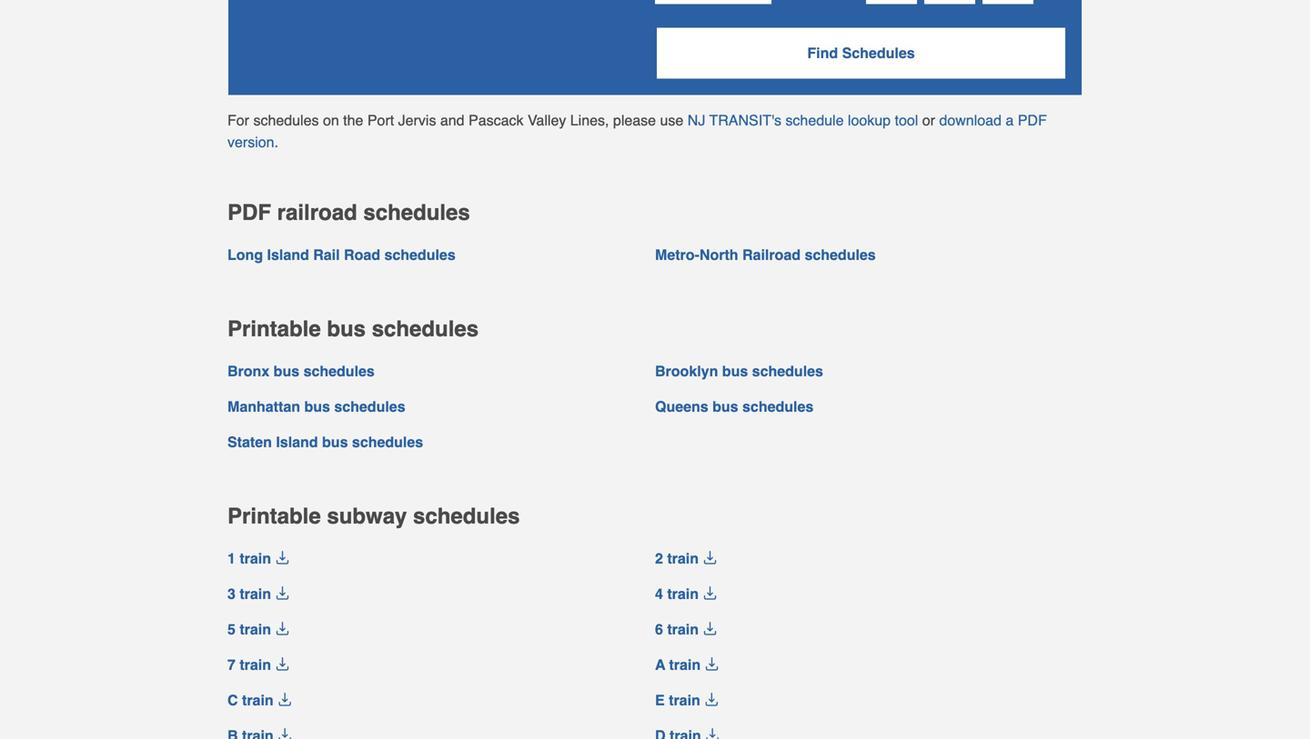Task type: vqa. For each thing, say whether or not it's contained in the screenshot.
downloadable image for C train
yes



Task type: describe. For each thing, give the bounding box(es) containing it.
transit's
[[710, 112, 782, 129]]

3 train
[[228, 586, 271, 603]]

lookup
[[848, 112, 891, 129]]

2 train button
[[655, 548, 1074, 570]]

printable subway schedules
[[228, 504, 520, 529]]

metro-north railroad schedules
[[655, 247, 876, 263]]

manhattan bus schedules
[[228, 399, 406, 415]]

queens bus schedules
[[655, 399, 814, 415]]

5
[[228, 622, 236, 638]]

long island rail road schedules button
[[228, 244, 655, 266]]

printable for printable bus schedules
[[228, 317, 321, 342]]

downloadable image for e train
[[705, 693, 719, 707]]

queens bus schedules button
[[655, 396, 1074, 418]]

train for 2 train
[[667, 551, 699, 567]]

train for 6 train
[[667, 622, 699, 638]]

downloadable image for c train
[[278, 693, 292, 707]]

4 train button
[[655, 584, 1074, 606]]

brooklyn bus schedules
[[655, 363, 824, 380]]

please
[[613, 112, 656, 129]]

bronx bus schedules button
[[228, 361, 655, 383]]

e train button
[[655, 690, 1074, 712]]

7
[[228, 657, 236, 674]]

bus for bronx
[[274, 363, 300, 380]]

or
[[923, 112, 936, 129]]

downloadable image for 1 train
[[275, 551, 290, 565]]

downloadable image for 3 train
[[275, 586, 290, 601]]

1
[[228, 551, 236, 567]]

nj transit's schedule lookup tool link
[[688, 112, 919, 129]]

schedules up .
[[253, 112, 319, 129]]

a train button
[[655, 655, 1074, 677]]

downloadable image for 7 train
[[275, 657, 290, 672]]

subway
[[327, 504, 407, 529]]

on
[[323, 112, 339, 129]]

6
[[655, 622, 663, 638]]

rail
[[313, 247, 340, 263]]

3 train button
[[228, 584, 655, 606]]

jervis
[[398, 112, 436, 129]]

schedules up the long island rail road schedules button
[[363, 200, 470, 225]]

a
[[655, 657, 665, 674]]

downloadable image for 4 train
[[703, 586, 718, 601]]

train for 3 train
[[240, 586, 271, 603]]

schedules up bronx bus schedules button
[[372, 317, 479, 342]]

tool
[[895, 112, 919, 129]]

lines,
[[570, 112, 609, 129]]

6 train
[[655, 622, 699, 638]]

7 train
[[228, 657, 271, 674]]

4
[[655, 586, 663, 603]]

6 train button
[[655, 619, 1074, 641]]

the
[[343, 112, 363, 129]]

a train
[[655, 657, 701, 674]]

schedules
[[842, 44, 915, 61]]

manhattan bus schedules button
[[228, 396, 655, 418]]

schedules inside button
[[752, 363, 824, 380]]

and
[[440, 112, 465, 129]]

4 train
[[655, 586, 699, 603]]

bus for queens
[[713, 399, 739, 415]]

2
[[655, 551, 663, 567]]

nj
[[688, 112, 706, 129]]

find schedules
[[808, 44, 915, 61]]

5 train
[[228, 622, 271, 638]]

manhattan
[[228, 399, 300, 415]]

5 train button
[[228, 619, 655, 641]]



Task type: locate. For each thing, give the bounding box(es) containing it.
for
[[228, 112, 249, 129]]

schedules down brooklyn bus schedules
[[743, 399, 814, 415]]

train right 4 at the bottom
[[667, 586, 699, 603]]

bus for brooklyn
[[722, 363, 748, 380]]

downloadable image right 5 train at left
[[275, 622, 290, 636]]

find
[[808, 44, 838, 61]]

train right the 3
[[240, 586, 271, 603]]

island down manhattan bus schedules
[[276, 434, 318, 451]]

schedules up manhattan bus schedules
[[304, 363, 375, 380]]

1 train
[[228, 551, 271, 567]]

train for 7 train
[[240, 657, 271, 674]]

railroad
[[277, 200, 357, 225]]

0 horizontal spatial pdf
[[228, 200, 271, 225]]

bus for printable
[[327, 317, 366, 342]]

.
[[274, 134, 279, 150]]

train for 4 train
[[667, 586, 699, 603]]

c train button
[[228, 690, 655, 712]]

train for 5 train
[[240, 622, 271, 638]]

schedules right road
[[384, 247, 456, 263]]

download
[[940, 112, 1002, 129]]

c train
[[228, 693, 274, 709]]

downloadable image for 2 train
[[703, 551, 718, 565]]

bus up staten island bus schedules at the bottom of the page
[[304, 399, 330, 415]]

c
[[228, 693, 238, 709]]

downloadable image
[[703, 586, 718, 601], [275, 622, 290, 636], [275, 657, 290, 672], [705, 657, 719, 672], [278, 693, 292, 707], [705, 693, 719, 707]]

1 vertical spatial island
[[276, 434, 318, 451]]

bus up bronx bus schedules
[[327, 317, 366, 342]]

bus right bronx at the left of page
[[274, 363, 300, 380]]

use
[[660, 112, 684, 129]]

bus for manhattan
[[304, 399, 330, 415]]

a
[[1006, 112, 1014, 129]]

pascack
[[469, 112, 524, 129]]

railroad
[[743, 247, 801, 263]]

1 printable from the top
[[228, 317, 321, 342]]

downloadable image right c train
[[278, 693, 292, 707]]

train right the a
[[669, 657, 701, 674]]

bronx
[[228, 363, 270, 380]]

train inside "button"
[[667, 622, 699, 638]]

schedules
[[253, 112, 319, 129], [363, 200, 470, 225], [384, 247, 456, 263], [805, 247, 876, 263], [372, 317, 479, 342], [304, 363, 375, 380], [752, 363, 824, 380], [334, 399, 406, 415], [743, 399, 814, 415], [352, 434, 423, 451], [413, 504, 520, 529]]

downloadable image right a train
[[705, 657, 719, 672]]

printable up 1 train
[[228, 504, 321, 529]]

downloadable image inside e train button
[[705, 693, 719, 707]]

for schedules on the port jervis and pascack valley lines, please use nj transit's schedule lookup tool or
[[228, 112, 940, 129]]

port
[[368, 112, 394, 129]]

printable up bronx at the left of page
[[228, 317, 321, 342]]

0 vertical spatial printable
[[228, 317, 321, 342]]

3
[[228, 586, 236, 603]]

brooklyn
[[655, 363, 718, 380]]

metro-north railroad schedules button
[[655, 244, 1074, 266]]

downloadable image inside 1 train button
[[275, 551, 290, 565]]

0 vertical spatial pdf
[[1018, 112, 1047, 129]]

long
[[228, 247, 263, 263]]

train right 1
[[240, 551, 271, 567]]

1 horizontal spatial pdf
[[1018, 112, 1047, 129]]

road
[[344, 247, 380, 263]]

long island rail road schedules
[[228, 247, 456, 263]]

e train
[[655, 693, 701, 709]]

7 train button
[[228, 655, 655, 677]]

0 vertical spatial island
[[267, 247, 309, 263]]

brooklyn bus schedules button
[[655, 361, 1074, 383]]

schedules down manhattan bus schedules button
[[352, 434, 423, 451]]

printable for printable subway schedules
[[228, 504, 321, 529]]

schedules up staten island bus schedules at the bottom of the page
[[334, 399, 406, 415]]

bus down manhattan bus schedules
[[322, 434, 348, 451]]

downloadable image inside c train button
[[278, 693, 292, 707]]

train for e train
[[669, 693, 701, 709]]

1 vertical spatial printable
[[228, 504, 321, 529]]

downloadable image inside a train button
[[705, 657, 719, 672]]

staten
[[228, 434, 272, 451]]

bus
[[327, 317, 366, 342], [274, 363, 300, 380], [722, 363, 748, 380], [304, 399, 330, 415], [713, 399, 739, 415], [322, 434, 348, 451]]

downloadable image inside 5 train button
[[275, 622, 290, 636]]

schedules right railroad at the right of page
[[805, 247, 876, 263]]

train
[[240, 551, 271, 567], [667, 551, 699, 567], [240, 586, 271, 603], [667, 586, 699, 603], [240, 622, 271, 638], [667, 622, 699, 638], [240, 657, 271, 674], [669, 657, 701, 674], [242, 693, 274, 709], [669, 693, 701, 709]]

bus inside button
[[722, 363, 748, 380]]

train for c train
[[242, 693, 274, 709]]

pdf railroad schedules
[[228, 200, 470, 225]]

e
[[655, 693, 665, 709]]

bus up queens bus schedules
[[722, 363, 748, 380]]

2 printable from the top
[[228, 504, 321, 529]]

schedule
[[786, 112, 844, 129]]

island left rail
[[267, 247, 309, 263]]

printable bus schedules
[[228, 317, 479, 342]]

train for 1 train
[[240, 551, 271, 567]]

printable
[[228, 317, 321, 342], [228, 504, 321, 529]]

pdf right a
[[1018, 112, 1047, 129]]

schedules up queens bus schedules
[[752, 363, 824, 380]]

train right c
[[242, 693, 274, 709]]

queens
[[655, 399, 709, 415]]

north
[[700, 247, 739, 263]]

bronx bus schedules
[[228, 363, 375, 380]]

None text field
[[655, 0, 772, 4]]

train right the 'e'
[[669, 693, 701, 709]]

valley
[[528, 112, 566, 129]]

downloadable image inside 4 train button
[[703, 586, 718, 601]]

downloadable image
[[275, 551, 290, 565], [703, 551, 718, 565], [275, 586, 290, 601], [703, 622, 718, 636], [278, 728, 292, 740], [705, 728, 720, 740]]

pdf
[[1018, 112, 1047, 129], [228, 200, 271, 225]]

download a pdf version link
[[228, 112, 1047, 150]]

downloadable image right 7 train
[[275, 657, 290, 672]]

pdf up 'long'
[[228, 200, 271, 225]]

1 vertical spatial pdf
[[228, 200, 271, 225]]

find schedules button
[[655, 26, 1068, 80]]

schedules up 1 train button
[[413, 504, 520, 529]]

2 train
[[655, 551, 699, 567]]

downloadable image inside 3 train button
[[275, 586, 290, 601]]

downloadable image for 6 train
[[703, 622, 718, 636]]

metro-
[[655, 247, 700, 263]]

pdf inside download a pdf version
[[1018, 112, 1047, 129]]

bus down brooklyn bus schedules
[[713, 399, 739, 415]]

island for staten
[[276, 434, 318, 451]]

island for long
[[267, 247, 309, 263]]

downloadable image inside 2 train button
[[703, 551, 718, 565]]

downloadable image inside 7 train button
[[275, 657, 290, 672]]

train right the 6
[[667, 622, 699, 638]]

downloadable image for a train
[[705, 657, 719, 672]]

1 train button
[[228, 548, 655, 570]]

train right 5
[[240, 622, 271, 638]]

downloadable image for 5 train
[[275, 622, 290, 636]]

train right 7
[[240, 657, 271, 674]]

train right 2
[[667, 551, 699, 567]]

downloadable image right the e train
[[705, 693, 719, 707]]

staten island bus schedules
[[228, 434, 423, 451]]

download a pdf version
[[228, 112, 1047, 150]]

island
[[267, 247, 309, 263], [276, 434, 318, 451]]

downloadable image inside 6 train "button"
[[703, 622, 718, 636]]

version
[[228, 134, 274, 150]]

staten island bus schedules button
[[228, 432, 655, 454]]

downloadable image right the 4 train at the bottom of page
[[703, 586, 718, 601]]

train for a train
[[669, 657, 701, 674]]



